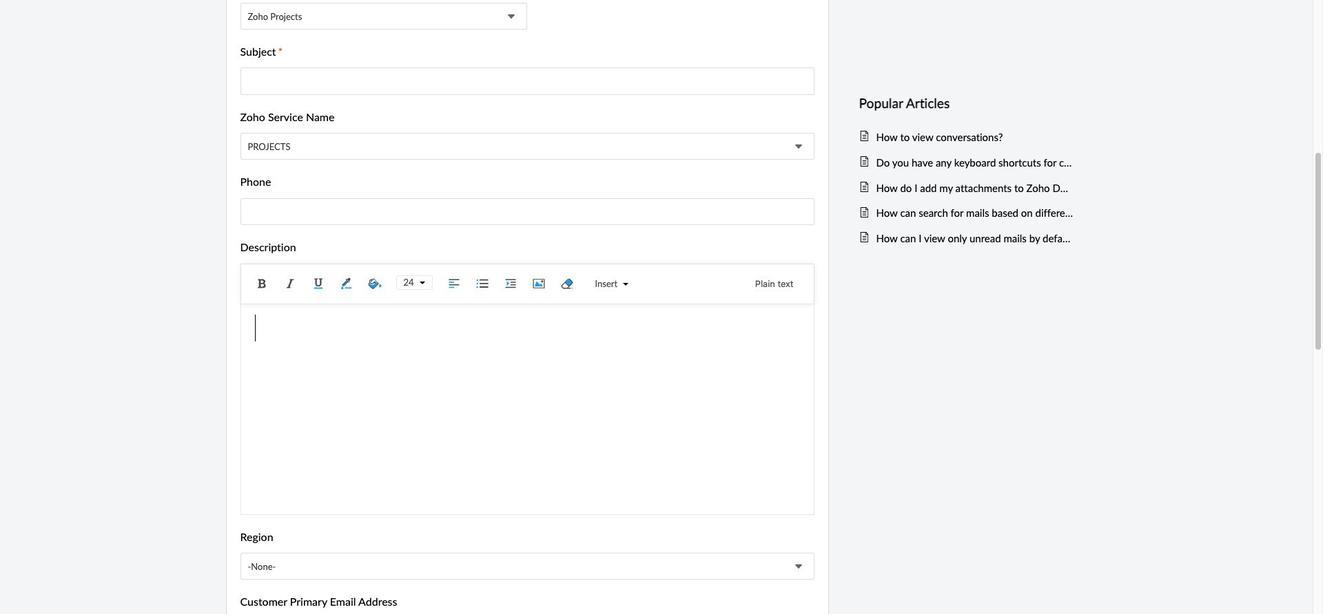 Task type: vqa. For each thing, say whether or not it's contained in the screenshot.
Clear formatting image on the left of the page
yes



Task type: locate. For each thing, give the bounding box(es) containing it.
lists image
[[472, 274, 493, 294]]

align image
[[444, 274, 464, 294]]

underline (ctrl+u) image
[[308, 274, 328, 294]]

insert image image
[[528, 274, 549, 294]]

insert options image
[[618, 282, 629, 287]]

bold (ctrl+b) image
[[251, 274, 272, 294]]

indent image
[[500, 274, 521, 294]]

heading
[[859, 93, 1074, 114]]



Task type: describe. For each thing, give the bounding box(es) containing it.
font size image
[[414, 280, 425, 286]]

font color image
[[336, 274, 357, 294]]

italic (ctrl+i) image
[[280, 274, 300, 294]]

clear formatting image
[[557, 274, 577, 294]]

background color image
[[364, 274, 385, 294]]



